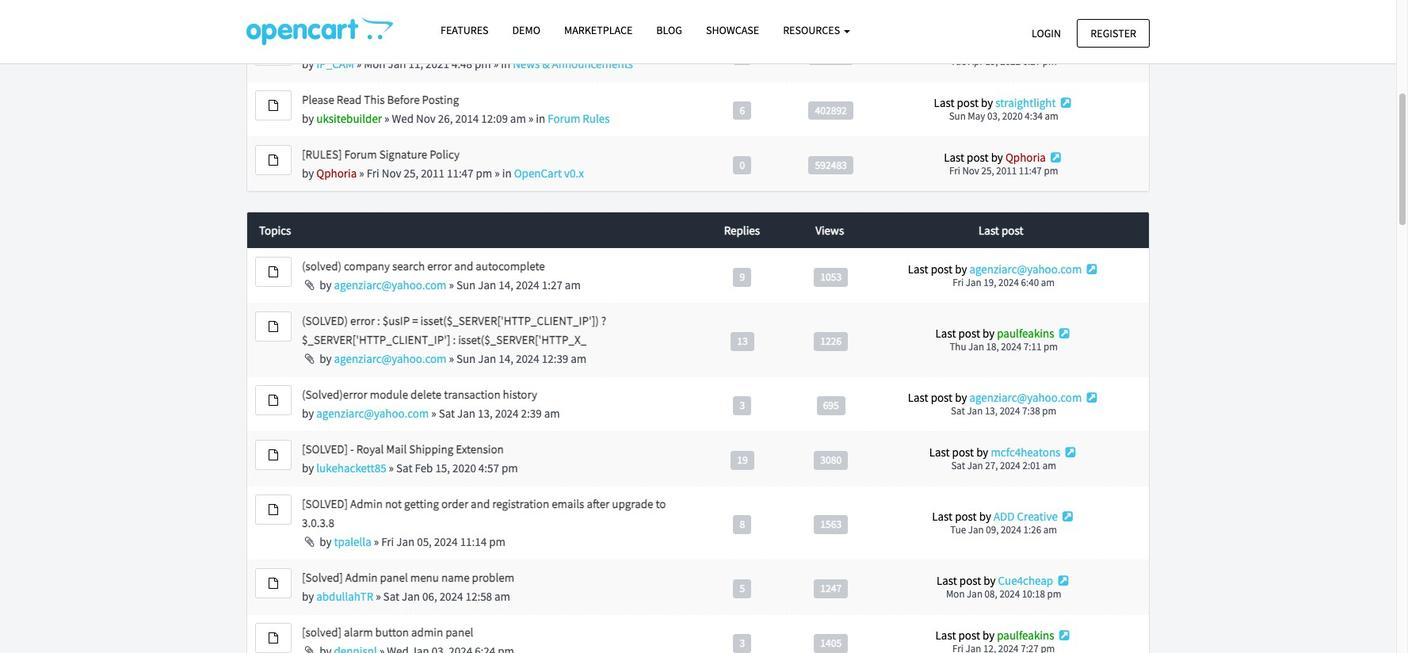 Task type: describe. For each thing, give the bounding box(es) containing it.
=
[[412, 313, 418, 328]]

last for [solved] admin panel menu name problem
[[937, 573, 957, 588]]

add
[[994, 509, 1015, 524]]

by tpalella » fri jan 05, 2024 11:14 pm
[[317, 534, 506, 549]]

extension
[[456, 442, 504, 457]]

am right 1:26
[[1044, 523, 1057, 537]]

0 horizontal spatial 2022
[[422, 1, 446, 16]]

0 vertical spatial 2020
[[1003, 109, 1023, 123]]

15,
[[435, 461, 450, 476]]

7:11
[[1024, 340, 1042, 354]]

please read this before posting by uksitebuilder » wed nov 26, 2014 12:09 am » in forum rules
[[302, 92, 610, 126]]

post for [solved] alarm button admin panel
[[959, 628, 981, 643]]

paperclip image for by agenziarc@yahoo.com » sun jan 14, 2024 12:39 am
[[302, 353, 317, 365]]

login
[[1032, 26, 1061, 40]]

» right osworx link
[[359, 1, 364, 16]]

panel inside [solved] admin panel menu name problem by abdullahtr » sat jan 06, 2024 12:58 am
[[380, 570, 408, 585]]

error inside (solved) error : $usip = isset($_server['http_client_ip']) ? $_server['http_client_ip'] : isset($_server['http_x_
[[350, 313, 375, 328]]

3 for last post by paulfeakins
[[740, 636, 745, 650]]

(solved) error : $usip = isset($_server['http_client_ip']) ? $_server['http_client_ip'] : isset($_server['http_x_ link
[[302, 313, 607, 347]]

policy
[[430, 146, 460, 162]]

1 vertical spatial apr
[[969, 55, 984, 68]]

login link
[[1019, 19, 1075, 47]]

[solved] for [solved] - royal mail shipping extension by lukehackett85 » sat feb 15, 2020 4:57 pm
[[302, 442, 348, 457]]

read
[[337, 92, 362, 107]]

by left osworx
[[302, 1, 314, 16]]

2020 inside [solved] - royal mail shipping extension by lukehackett85 » sat feb 15, 2020 4:57 pm
[[453, 461, 476, 476]]

last post by agenziarc@yahoo.com for (solved)error module delete transaction history
[[908, 390, 1082, 405]]

post up fri jan 19, 2024 6:40 am
[[1002, 223, 1024, 238]]

11:47 inside [rules] forum signature policy by qphoria » fri nov 25, 2011 11:47 pm » in opencart v0.x
[[447, 166, 474, 181]]

pm inside [rules] forum signature policy by qphoria » fri nov 25, 2011 11:47 pm » in opencart v0.x
[[476, 166, 492, 181]]

by left 6:40
[[955, 262, 967, 277]]

admin for [solved]
[[345, 570, 378, 585]]

last for [solved] - royal mail shipping extension
[[930, 445, 950, 460]]

(solved)error
[[302, 387, 368, 402]]

sat inside (solved)error module delete transaction history by agenziarc@yahoo.com » sat jan 13, 2024 2:39 am
[[439, 406, 455, 421]]

06,
[[423, 589, 437, 604]]

pm right 10:18
[[1048, 588, 1062, 601]]

marketplace
[[564, 23, 633, 37]]

» down (solved) error : $usip = isset($_server['http_client_ip']) ? $_server['http_client_ip'] : isset($_server['http_x_
[[449, 351, 454, 366]]

19, for straightlight
[[986, 55, 998, 68]]

last post by qphoria
[[944, 150, 1046, 165]]

2024 right 18,
[[1001, 340, 1022, 354]]

emails
[[552, 496, 585, 511]]

tue for [solved] admin not getting order and registration emails after upgrade to 3.0.3.8
[[951, 523, 966, 537]]

after
[[587, 496, 610, 511]]

nov inside please read this before posting by uksitebuilder » wed nov 26, 2014 12:09 am » in forum rules
[[416, 111, 436, 126]]

$_server['http_client_ip']
[[302, 332, 451, 347]]

journal theme users, read this first, before posting at this forum by ip_cam » mon jan 11, 2021 4:48 pm » in news & announcements
[[302, 37, 633, 71]]

pm right 3:28
[[471, 1, 487, 16]]

alarm
[[344, 625, 373, 640]]

19, for paulfeakins
[[984, 276, 997, 290]]

» inside [solved] - royal mail shipping extension by lukehackett85 » sat feb 15, 2020 4:57 pm
[[389, 461, 394, 476]]

module
[[370, 387, 408, 402]]

4:34
[[1025, 109, 1043, 123]]

12:09
[[481, 111, 508, 126]]

by inside journal theme users, read this first, before posting at this forum by ip_cam » mon jan 11, 2021 4:48 pm » in news & announcements
[[302, 56, 314, 71]]

qphoria inside [rules] forum signature policy by qphoria » fri nov 25, 2011 11:47 pm » in opencart v0.x
[[316, 166, 357, 181]]

qphoria link for by
[[316, 166, 357, 181]]

13, inside (solved)error module delete transaction history by agenziarc@yahoo.com » sat jan 13, 2024 2:39 am
[[478, 406, 493, 421]]

[solved] admin not getting order and registration emails after upgrade to 3.0.3.8
[[302, 496, 666, 530]]

fri right 'tpalella'
[[381, 534, 394, 549]]

in inside journal theme users, read this first, before posting at this forum by ip_cam » mon jan 11, 2021 4:48 pm » in news & announcements
[[501, 56, 511, 71]]

tue for journal theme users, read this first, before posting at this forum
[[951, 55, 967, 68]]

shipping
[[409, 442, 454, 457]]

jan up "last post by mcfc4heatons"
[[967, 404, 983, 418]]

sat up theme
[[367, 1, 383, 16]]

registration
[[492, 496, 549, 511]]

this
[[364, 92, 385, 107]]

402892
[[815, 103, 847, 117]]

5 file o image from the top
[[269, 504, 278, 515]]

6:40
[[1021, 276, 1039, 290]]

2 paperclip image from the top
[[302, 645, 317, 653]]

sun may 03, 2020 4:34 am
[[949, 109, 1059, 123]]

05,
[[417, 534, 432, 549]]

3 file o image from the top
[[269, 266, 278, 277]]

mon jan 08, 2024 10:18 pm
[[946, 588, 1062, 601]]

go to last post image for (solved) company search error and autocomplete
[[1085, 263, 1100, 275]]

by down (solved)
[[320, 277, 332, 293]]

blog
[[657, 23, 682, 37]]

(solved)
[[302, 313, 348, 328]]

7:38
[[1023, 404, 1041, 418]]

am right 12:39
[[571, 351, 587, 366]]

sat inside [solved] admin panel menu name problem by abdullahtr » sat jan 06, 2024 12:58 am
[[383, 589, 400, 604]]

go to last post image for [rules] forum signature policy
[[1049, 151, 1064, 163]]

25, inside [rules] forum signature policy by qphoria » fri nov 25, 2011 11:47 pm » in opencart v0.x
[[404, 166, 419, 181]]

posting
[[422, 92, 459, 107]]

lukehackett85
[[316, 461, 387, 476]]

by left straightlight
[[981, 95, 993, 110]]

2024 right 05,
[[434, 534, 458, 549]]

menu
[[410, 570, 439, 585]]

delete
[[411, 387, 442, 402]]

2024 left 6:40
[[999, 276, 1019, 290]]

» down before
[[494, 56, 499, 71]]

jan left add
[[968, 523, 984, 537]]

pm inside journal theme users, read this first, before posting at this forum by ip_cam » mon jan 11, 2021 4:48 pm » in news & announcements
[[475, 56, 491, 71]]

post for [solved] - royal mail shipping extension
[[952, 445, 974, 460]]

post for please read this before posting
[[957, 95, 979, 110]]

register
[[1091, 26, 1137, 40]]

[solved] alarm button admin panel
[[302, 625, 474, 640]]

by left 'mcfc4heatons' link
[[977, 445, 989, 460]]

by up the (solved)error
[[320, 351, 332, 366]]

» right 3:28
[[490, 1, 495, 16]]

last post by paulfeakins for [solved] alarm button admin panel
[[936, 628, 1055, 643]]

qphoria link for last post by
[[1006, 150, 1046, 165]]

» down [rules] forum signature policy link
[[359, 166, 364, 181]]

3 for last post by agenziarc@yahoo.com
[[740, 398, 745, 412]]

agenziarc@yahoo.com down 'last post'
[[970, 262, 1082, 277]]

forum inside journal theme users, read this first, before posting at this forum by ip_cam » mon jan 11, 2021 4:48 pm » in news & announcements
[[599, 37, 632, 52]]

royal
[[356, 442, 384, 457]]

go to last post image for [solved] admin panel menu name problem
[[1056, 575, 1071, 587]]

sun for » sun jan 14, 2024 1:27 am
[[457, 277, 476, 293]]

2011 inside [rules] forum signature policy by qphoria » fri nov 25, 2011 11:47 pm » in opencart v0.x
[[421, 166, 445, 181]]

» right 'tpalella'
[[374, 534, 379, 549]]

3:28
[[448, 1, 469, 16]]

agenziarc@yahoo.com link down module
[[316, 406, 429, 421]]

mon inside journal theme users, read this first, before posting at this forum by ip_cam » mon jan 11, 2021 4:48 pm » in news & announcements
[[364, 56, 386, 71]]

before
[[387, 92, 420, 107]]

posting
[[527, 37, 564, 52]]

journal
[[302, 37, 350, 52]]

news & announcements link
[[513, 56, 633, 71]]

first,
[[468, 37, 490, 52]]

2024 inside (solved)error module delete transaction history by agenziarc@yahoo.com » sat jan 13, 2024 2:39 am
[[495, 406, 519, 421]]

resources link
[[771, 17, 862, 44]]

2024 left 1:26
[[1001, 523, 1022, 537]]

[rules] forum signature policy link
[[302, 146, 460, 162]]

upgrade
[[612, 496, 654, 511]]

am right 2:01
[[1043, 459, 1057, 473]]

jan left 6:40
[[966, 276, 982, 290]]

jan left 18,
[[969, 340, 984, 354]]

am right 4:34
[[1045, 109, 1059, 123]]

post for [solved] admin panel menu name problem
[[960, 573, 982, 588]]

in up demo link at left top
[[497, 1, 507, 16]]

1 vertical spatial :
[[453, 332, 456, 347]]

last for [rules] forum signature policy
[[944, 150, 965, 165]]

1 horizontal spatial error
[[427, 258, 452, 274]]

12:58
[[466, 589, 492, 604]]

uksitebuilder
[[316, 111, 382, 126]]

opencart
[[514, 166, 562, 181]]

0
[[740, 158, 745, 172]]

2 horizontal spatial nov
[[963, 164, 980, 178]]

2024 down isset($_server['http_x_
[[516, 351, 540, 366]]

1 horizontal spatial 25,
[[982, 164, 995, 178]]

cue4cheap
[[998, 573, 1054, 588]]

2024 right 08,
[[1000, 588, 1020, 601]]

paulfeakins for (solved) error : $usip = isset($_server['http_client_ip']) ? $_server['http_client_ip'] : isset($_server['http_x_
[[997, 326, 1055, 341]]

straightlight
[[996, 95, 1056, 110]]

add creative link
[[994, 509, 1058, 524]]

agenziarc@yahoo.com link down $_server['http_client_ip']
[[334, 351, 447, 366]]

ip_cam
[[316, 56, 354, 71]]

[solved] admin panel menu name problem link
[[302, 570, 515, 585]]

agenziarc@yahoo.com down search
[[334, 277, 447, 293]]

pm right 6:27
[[1043, 55, 1057, 68]]

?
[[601, 313, 607, 328]]

paulfeakins link for (solved) error : $usip = isset($_server['http_client_ip']) ? $_server['http_client_ip'] : isset($_server['http_x_
[[997, 326, 1055, 341]]

fri down sun may 03, 2020 4:34 am
[[950, 164, 961, 178]]

(solved)error module delete transaction history by agenziarc@yahoo.com » sat jan 13, 2024 2:39 am
[[302, 387, 560, 421]]

jan left 05,
[[396, 534, 415, 549]]

2024 left 1:27
[[516, 277, 540, 293]]

last for please read this before posting
[[934, 95, 955, 110]]

26,
[[438, 111, 453, 126]]

1 vertical spatial 2022
[[1000, 55, 1021, 68]]

resources
[[783, 23, 843, 37]]

1 file o image from the top
[[269, 45, 278, 56]]

1:26
[[1024, 523, 1042, 537]]

2014
[[455, 111, 479, 126]]

6 file o image from the top
[[269, 578, 278, 589]]

1 this from the left
[[447, 37, 465, 52]]

2 file o image from the top
[[269, 321, 278, 332]]

4:57
[[479, 461, 499, 476]]

showcase link
[[694, 17, 771, 44]]

v0.x
[[564, 166, 584, 181]]

1 vertical spatial mon
[[946, 588, 965, 601]]

1563
[[821, 517, 842, 531]]

before
[[492, 37, 524, 52]]

post for (solved) company search error and autocomplete
[[931, 262, 953, 277]]

0 vertical spatial apr
[[385, 1, 402, 16]]

jan inside journal theme users, read this first, before posting at this forum by ip_cam » mon jan 11, 2021 4:48 pm » in news & announcements
[[388, 56, 406, 71]]

jan inside (solved)error module delete transaction history by agenziarc@yahoo.com » sat jan 13, 2024 2:39 am
[[457, 406, 476, 421]]

1 paperclip image from the top
[[302, 536, 317, 548]]

in inside [rules] forum signature policy by qphoria » fri nov 25, 2011 11:47 pm » in opencart v0.x
[[502, 166, 512, 181]]

by down 3.0.3.8
[[320, 534, 332, 549]]

forum inside [rules] forum signature policy by qphoria » fri nov 25, 2011 11:47 pm » in opencart v0.x
[[344, 146, 377, 162]]

by left add
[[979, 509, 992, 524]]

news
[[513, 56, 540, 71]]

695
[[823, 398, 839, 412]]

fri up thu
[[953, 276, 964, 290]]

jan down autocomplete
[[478, 277, 496, 293]]

am right 1:27
[[565, 277, 581, 293]]



Task type: locate. For each thing, give the bounding box(es) containing it.
rules
[[583, 111, 610, 126]]

&
[[542, 56, 550, 71]]

4 file o image from the top
[[269, 449, 278, 461]]

mon left 08,
[[946, 588, 965, 601]]

1226
[[821, 334, 842, 348]]

13, left 7:38
[[985, 404, 998, 418]]

fri jan 19, 2024 6:40 am
[[953, 276, 1055, 290]]

post for [rules] forum signature policy
[[967, 150, 989, 165]]

tue left add
[[951, 523, 966, 537]]

1 vertical spatial 2020
[[453, 461, 476, 476]]

2 [solved] from the top
[[302, 496, 348, 511]]

14,
[[499, 277, 514, 293], [499, 351, 514, 366]]

register link
[[1077, 19, 1150, 47]]

by down the (solved)error
[[302, 406, 314, 421]]

demo link
[[501, 17, 552, 44]]

last post by paulfeakins for (solved) error : $usip = isset($_server['http_client_ip']) ? $_server['http_client_ip'] : isset($_server['http_x_
[[936, 326, 1055, 341]]

jan left 08,
[[967, 588, 983, 601]]

[solved] left -
[[302, 442, 348, 457]]

sat jan 13, 2024 7:38 pm
[[951, 404, 1057, 418]]

qphoria link down [rules]
[[316, 166, 357, 181]]

0 vertical spatial [solved]
[[302, 442, 348, 457]]

11,
[[409, 56, 423, 71]]

1 vertical spatial paperclip image
[[302, 353, 317, 365]]

1 horizontal spatial 2011
[[997, 164, 1017, 178]]

1 horizontal spatial panel
[[446, 625, 474, 640]]

go to last post image
[[1085, 392, 1100, 404]]

2024 left 7:38
[[1000, 404, 1021, 418]]

[solved] up 3.0.3.8
[[302, 496, 348, 511]]

» right 12:09 at the left top of page
[[529, 111, 534, 126]]

2024
[[999, 276, 1019, 290], [516, 277, 540, 293], [1001, 340, 1022, 354], [516, 351, 540, 366], [1000, 404, 1021, 418], [495, 406, 519, 421], [1000, 459, 1021, 473], [1001, 523, 1022, 537], [434, 534, 458, 549], [1000, 588, 1020, 601], [440, 589, 463, 604]]

am inside [solved] admin panel menu name problem by abdullahtr » sat jan 06, 2024 12:58 am
[[495, 589, 511, 604]]

showcase
[[706, 23, 760, 37]]

marketplace link
[[552, 17, 645, 44]]

$usip
[[383, 313, 410, 328]]

last for [solved] alarm button admin panel
[[936, 628, 956, 643]]

abdullahtr link
[[316, 589, 373, 604]]

in inside please read this before posting by uksitebuilder » wed nov 26, 2014 12:09 am » in forum rules
[[536, 111, 546, 126]]

paulfeakins for [solved] alarm button admin panel
[[997, 628, 1055, 643]]

by down thu
[[955, 390, 967, 405]]

fri inside [rules] forum signature policy by qphoria » fri nov 25, 2011 11:47 pm » in opencart v0.x
[[367, 166, 379, 181]]

1 paulfeakins link from the top
[[997, 326, 1055, 341]]

25, down 03,
[[982, 164, 995, 178]]

nov inside [rules] forum signature policy by qphoria » fri nov 25, 2011 11:47 pm » in opencart v0.x
[[382, 166, 401, 181]]

1 vertical spatial tue
[[951, 523, 966, 537]]

0 vertical spatial and
[[454, 258, 473, 274]]

» inside [solved] admin panel menu name problem by abdullahtr » sat jan 06, 2024 12:58 am
[[376, 589, 381, 604]]

jan left 06,
[[402, 589, 420, 604]]

-
[[350, 442, 354, 457]]

1 horizontal spatial 2020
[[1003, 109, 1023, 123]]

1 horizontal spatial apr
[[969, 55, 984, 68]]

pm left opencart
[[476, 166, 492, 181]]

[rules]
[[302, 146, 342, 162]]

0 horizontal spatial nov
[[382, 166, 401, 181]]

paulfeakins down 6:40
[[997, 326, 1055, 341]]

and inside '[solved] admin not getting order and registration emails after upgrade to 3.0.3.8'
[[471, 496, 490, 511]]

sun down (solved) error : $usip = isset($_server['http_client_ip']) ? $_server['http_client_ip'] : isset($_server['http_x_ 'link'
[[457, 351, 476, 366]]

1 horizontal spatial forum
[[548, 111, 580, 126]]

2 last post by agenziarc@yahoo.com from the top
[[908, 390, 1082, 405]]

1 vertical spatial admin
[[345, 570, 378, 585]]

[solved]
[[302, 442, 348, 457], [302, 496, 348, 511]]

0 vertical spatial panel
[[380, 570, 408, 585]]

error up 'by agenziarc@yahoo.com » sun jan 14, 2024 1:27 am'
[[427, 258, 452, 274]]

admin for [solved]
[[350, 496, 383, 511]]

0 horizontal spatial 13,
[[478, 406, 493, 421]]

last
[[934, 95, 955, 110], [944, 150, 965, 165], [979, 223, 1000, 238], [908, 262, 929, 277], [936, 326, 956, 341], [908, 390, 929, 405], [930, 445, 950, 460], [932, 509, 953, 524], [937, 573, 957, 588], [936, 628, 956, 643]]

1 horizontal spatial 11:47
[[1019, 164, 1042, 178]]

pm right "11:14"
[[489, 534, 506, 549]]

08,
[[985, 588, 998, 601]]

[solved] admin panel menu name problem by abdullahtr » sat jan 06, 2024 12:58 am
[[302, 570, 515, 604]]

0 horizontal spatial qphoria link
[[316, 166, 357, 181]]

14, for 12:39
[[499, 351, 514, 366]]

pm right 4:57
[[502, 461, 518, 476]]

agenziarc@yahoo.com inside (solved)error module delete transaction history by agenziarc@yahoo.com » sat jan 13, 2024 2:39 am
[[316, 406, 429, 421]]

1 vertical spatial [solved]
[[302, 496, 348, 511]]

0 vertical spatial tue
[[951, 55, 967, 68]]

agenziarc@yahoo.com down $_server['http_client_ip']
[[334, 351, 447, 366]]

forum inside please read this before posting by uksitebuilder » wed nov 26, 2014 12:09 am » in forum rules
[[548, 111, 580, 126]]

14, down autocomplete
[[499, 277, 514, 293]]

by agenziarc@yahoo.com » sun jan 14, 2024 12:39 am
[[317, 351, 587, 366]]

go to last post image for [solved] admin not getting order and registration emails after upgrade to 3.0.3.8
[[1060, 511, 1076, 523]]

post for (solved)error module delete transaction history
[[931, 390, 953, 405]]

sun
[[949, 109, 966, 123], [457, 277, 476, 293], [457, 351, 476, 366]]

by down [rules]
[[302, 166, 314, 181]]

3 file o image from the top
[[269, 395, 278, 406]]

2 this from the left
[[579, 37, 597, 52]]

13,
[[985, 404, 998, 418], [478, 406, 493, 421]]

0 horizontal spatial forum
[[344, 146, 377, 162]]

last post by agenziarc@yahoo.com down 'last post'
[[908, 262, 1082, 277]]

last post by mcfc4heatons
[[930, 445, 1061, 460]]

1 vertical spatial 3
[[740, 636, 745, 650]]

0 horizontal spatial 09,
[[405, 1, 420, 16]]

(solved) company search error and autocomplete
[[302, 258, 545, 274]]

0 vertical spatial 19,
[[986, 55, 998, 68]]

am right 12:09 at the left top of page
[[510, 111, 526, 126]]

1 vertical spatial 09,
[[986, 523, 999, 537]]

announcements
[[552, 56, 633, 71]]

2021
[[426, 56, 449, 71]]

2 vertical spatial forum
[[344, 146, 377, 162]]

1 file o image from the top
[[269, 100, 278, 111]]

sun for » sun jan 14, 2024 12:39 am
[[457, 351, 476, 366]]

19, left 6:40
[[984, 276, 997, 290]]

this right at
[[579, 37, 597, 52]]

jan left 11,
[[388, 56, 406, 71]]

fri down [rules] forum signature policy link
[[367, 166, 379, 181]]

2024 inside [solved] admin panel menu name problem by abdullahtr » sat jan 06, 2024 12:58 am
[[440, 589, 463, 604]]

2 horizontal spatial forum
[[599, 37, 632, 52]]

0 vertical spatial last post by paulfeakins
[[936, 326, 1055, 341]]

pm down sun may 03, 2020 4:34 am
[[1044, 164, 1059, 178]]

and up 'by agenziarc@yahoo.com » sun jan 14, 2024 1:27 am'
[[454, 258, 473, 274]]

paulfeakins down 10:18
[[997, 628, 1055, 643]]

0 horizontal spatial apr
[[385, 1, 402, 16]]

1 vertical spatial error
[[350, 313, 375, 328]]

0 vertical spatial error
[[427, 258, 452, 274]]

agenziarc@yahoo.com down module
[[316, 406, 429, 421]]

pm right 7:38
[[1043, 404, 1057, 418]]

0 vertical spatial 09,
[[405, 1, 420, 16]]

1 paperclip image from the top
[[302, 279, 317, 291]]

0 vertical spatial :
[[377, 313, 380, 328]]

paulfeakins link for [solved] alarm button admin panel
[[997, 628, 1055, 643]]

post for [solved] admin not getting order and registration emails after upgrade to 3.0.3.8
[[955, 509, 977, 524]]

1 vertical spatial sun
[[457, 277, 476, 293]]

cue4cheap link
[[998, 573, 1054, 588]]

by agenziarc@yahoo.com » sun jan 14, 2024 1:27 am
[[317, 277, 581, 293]]

1 vertical spatial 14,
[[499, 351, 514, 366]]

post left 08,
[[960, 573, 982, 588]]

last post
[[979, 223, 1024, 238]]

1 horizontal spatial 09,
[[986, 523, 999, 537]]

theme
[[352, 37, 387, 52]]

admin
[[350, 496, 383, 511], [345, 570, 378, 585]]

2 paulfeakins from the top
[[997, 628, 1055, 643]]

go to last post image for [solved] - royal mail shipping extension
[[1063, 446, 1079, 458]]

last post by straightlight
[[934, 95, 1056, 110]]

» down 'mail'
[[389, 461, 394, 476]]

1247
[[821, 582, 842, 595]]

file o image left 3.0.3.8
[[269, 504, 278, 515]]

by down 08,
[[983, 628, 995, 643]]

last for [solved] admin not getting order and registration emails after upgrade to 3.0.3.8
[[932, 509, 953, 524]]

[solved] inside '[solved] admin not getting order and registration emails after upgrade to 3.0.3.8'
[[302, 496, 348, 511]]

1 paulfeakins from the top
[[997, 326, 1055, 341]]

0 vertical spatial last post by agenziarc@yahoo.com
[[908, 262, 1082, 277]]

agenziarc@yahoo.com link
[[970, 262, 1082, 277], [334, 277, 447, 293], [334, 351, 447, 366], [970, 390, 1082, 405], [316, 406, 429, 421]]

11:14
[[460, 534, 487, 549]]

3 up 19
[[740, 398, 745, 412]]

[solved] - royal mail shipping extension link
[[302, 442, 504, 457]]

button
[[375, 625, 409, 640]]

jan left 27,
[[968, 459, 983, 473]]

and
[[454, 258, 473, 274], [471, 496, 490, 511]]

file o image left please
[[269, 100, 278, 111]]

0 horizontal spatial :
[[377, 313, 380, 328]]

pm right "7:11"
[[1044, 340, 1058, 354]]

am down problem on the left bottom of page
[[495, 589, 511, 604]]

2022 left 6:27
[[1000, 55, 1021, 68]]

1 [solved] from the top
[[302, 442, 348, 457]]

0 vertical spatial paulfeakins
[[997, 326, 1055, 341]]

2 vertical spatial sun
[[457, 351, 476, 366]]

6
[[740, 103, 745, 117]]

demo
[[512, 23, 541, 37]]

1405
[[821, 636, 842, 650]]

» right abdullahtr
[[376, 589, 381, 604]]

0 horizontal spatial panel
[[380, 570, 408, 585]]

at
[[566, 37, 576, 52]]

0 horizontal spatial mon
[[364, 56, 386, 71]]

am inside please read this before posting by uksitebuilder » wed nov 26, 2014 12:09 am » in forum rules
[[510, 111, 526, 126]]

agenziarc@yahoo.com
[[970, 262, 1082, 277], [334, 277, 447, 293], [334, 351, 447, 366], [970, 390, 1082, 405], [316, 406, 429, 421]]

by osworx » sat apr 09, 2022 3:28 pm » in
[[302, 1, 509, 16]]

osworx
[[316, 1, 357, 16]]

sat left 27,
[[952, 459, 966, 473]]

admin left not
[[350, 496, 383, 511]]

company
[[344, 258, 390, 274]]

1 vertical spatial paulfeakins link
[[997, 628, 1055, 643]]

opencart v0.x link
[[514, 166, 584, 181]]

» left wed
[[384, 111, 390, 126]]

paulfeakins link down 6:40
[[997, 326, 1055, 341]]

11:47
[[1019, 164, 1042, 178], [447, 166, 474, 181]]

file o image left journal
[[269, 45, 278, 56]]

1 vertical spatial paperclip image
[[302, 645, 317, 653]]

1 vertical spatial paulfeakins
[[997, 628, 1055, 643]]

2011 down sun may 03, 2020 4:34 am
[[997, 164, 1017, 178]]

1 14, from the top
[[499, 277, 514, 293]]

2 paperclip image from the top
[[302, 353, 317, 365]]

last for (solved) error : $usip = isset($_server['http_client_ip']) ? $_server['http_client_ip'] : isset($_server['http_x_
[[936, 326, 956, 341]]

agenziarc@yahoo.com down "7:11"
[[970, 390, 1082, 405]]

0 vertical spatial mon
[[364, 56, 386, 71]]

09,
[[405, 1, 420, 16], [986, 523, 999, 537]]

by inside please read this before posting by uksitebuilder » wed nov 26, 2014 12:09 am » in forum rules
[[302, 111, 314, 126]]

19,
[[986, 55, 998, 68], [984, 276, 997, 290]]

by inside (solved)error module delete transaction history by agenziarc@yahoo.com » sat jan 13, 2024 2:39 am
[[302, 406, 314, 421]]

go to last post image for please read this before posting
[[1059, 97, 1074, 109]]

by
[[302, 1, 314, 16], [302, 56, 314, 71], [981, 95, 993, 110], [302, 111, 314, 126], [991, 150, 1003, 165], [302, 166, 314, 181], [955, 262, 967, 277], [320, 277, 332, 293], [983, 326, 995, 341], [320, 351, 332, 366], [955, 390, 967, 405], [302, 406, 314, 421], [977, 445, 989, 460], [302, 461, 314, 476], [979, 509, 992, 524], [320, 534, 332, 549], [984, 573, 996, 588], [302, 589, 314, 604], [983, 628, 995, 643]]

go to last post image for (solved) error : $usip = isset($_server['http_client_ip']) ? $_server['http_client_ip'] : isset($_server['http_x_
[[1057, 328, 1072, 339]]

jan up transaction
[[478, 351, 496, 366]]

topics
[[259, 223, 291, 238]]

pm inside [solved] - royal mail shipping extension by lukehackett85 » sat feb 15, 2020 4:57 pm
[[502, 461, 518, 476]]

0 vertical spatial 3
[[740, 398, 745, 412]]

1 horizontal spatial nov
[[416, 111, 436, 126]]

1 horizontal spatial qphoria link
[[1006, 150, 1046, 165]]

go to last post image
[[1059, 97, 1074, 109], [1049, 151, 1064, 163], [1085, 263, 1100, 275], [1057, 328, 1072, 339], [1063, 446, 1079, 458], [1060, 511, 1076, 523], [1056, 575, 1071, 587], [1057, 630, 1072, 641]]

agenziarc@yahoo.com link down 'last post'
[[970, 262, 1082, 277]]

read
[[422, 37, 444, 52]]

paperclip image down 3.0.3.8
[[302, 536, 317, 548]]

sat
[[367, 1, 383, 16], [951, 404, 965, 418], [439, 406, 455, 421], [952, 459, 966, 473], [396, 461, 413, 476], [383, 589, 400, 604]]

0 vertical spatial sun
[[949, 109, 966, 123]]

[solved]
[[302, 570, 343, 585]]

by down 03,
[[991, 150, 1003, 165]]

13, down transaction
[[478, 406, 493, 421]]

0 horizontal spatial qphoria
[[316, 166, 357, 181]]

sat down delete
[[439, 406, 455, 421]]

0 horizontal spatial error
[[350, 313, 375, 328]]

creative
[[1017, 509, 1058, 524]]

paperclip image down [solved]
[[302, 645, 317, 653]]

0 horizontal spatial 11:47
[[447, 166, 474, 181]]

1 vertical spatial 19,
[[984, 276, 997, 290]]

last for (solved)error module delete transaction history
[[908, 390, 929, 405]]

4 file o image from the top
[[269, 633, 278, 644]]

13
[[737, 334, 748, 348]]

last for (solved) company search error and autocomplete
[[908, 262, 929, 277]]

0 vertical spatial paperclip image
[[302, 536, 317, 548]]

paulfeakins
[[997, 326, 1055, 341], [997, 628, 1055, 643]]

0 vertical spatial admin
[[350, 496, 383, 511]]

1 vertical spatial and
[[471, 496, 490, 511]]

2 paulfeakins link from the top
[[997, 628, 1055, 643]]

[solved] for [solved] admin not getting order and registration emails after upgrade to 3.0.3.8
[[302, 496, 348, 511]]

25, down signature
[[404, 166, 419, 181]]

14, for 1:27
[[499, 277, 514, 293]]

file o image down topics
[[269, 266, 278, 277]]

» down (solved) company search error and autocomplete link
[[449, 277, 454, 293]]

by inside [solved] admin panel menu name problem by abdullahtr » sat jan 06, 2024 12:58 am
[[302, 589, 314, 604]]

(solved)
[[302, 258, 342, 274]]

2 14, from the top
[[499, 351, 514, 366]]

apr
[[385, 1, 402, 16], [969, 55, 984, 68]]

: up the by agenziarc@yahoo.com » sun jan 14, 2024 12:39 am
[[453, 332, 456, 347]]

19
[[737, 453, 748, 467]]

sat inside [solved] - royal mail shipping extension by lukehackett85 » sat feb 15, 2020 4:57 pm
[[396, 461, 413, 476]]

qphoria link
[[1006, 150, 1046, 165], [316, 166, 357, 181]]

[solved] alarm button admin panel link
[[302, 625, 474, 640]]

» inside (solved)error module delete transaction history by agenziarc@yahoo.com » sat jan 13, 2024 2:39 am
[[431, 406, 437, 421]]

admin inside [solved] admin panel menu name problem by abdullahtr » sat jan 06, 2024 12:58 am
[[345, 570, 378, 585]]

by left lukehackett85 link
[[302, 461, 314, 476]]

autocomplete
[[476, 258, 545, 274]]

paperclip image
[[302, 279, 317, 291], [302, 353, 317, 365]]

lukehackett85 link
[[316, 461, 387, 476]]

2 last post by paulfeakins from the top
[[936, 628, 1055, 643]]

11:47 down policy
[[447, 166, 474, 181]]

am inside (solved)error module delete transaction history by agenziarc@yahoo.com » sat jan 13, 2024 2:39 am
[[544, 406, 560, 421]]

2024 right 27,
[[1000, 459, 1021, 473]]

0 vertical spatial 2022
[[422, 1, 446, 16]]

1 last post by paulfeakins from the top
[[936, 326, 1055, 341]]

sat up "last post by mcfc4heatons"
[[951, 404, 965, 418]]

users,
[[389, 37, 420, 52]]

0 vertical spatial forum
[[599, 37, 632, 52]]

in left opencart
[[502, 166, 512, 181]]

1 horizontal spatial this
[[579, 37, 597, 52]]

by right thu
[[983, 326, 995, 341]]

admin inside '[solved] admin not getting order and registration emails after upgrade to 3.0.3.8'
[[350, 496, 383, 511]]

0 horizontal spatial 2020
[[453, 461, 476, 476]]

last post by cue4cheap
[[937, 573, 1054, 588]]

0 vertical spatial paperclip image
[[302, 279, 317, 291]]

forum up "announcements"
[[599, 37, 632, 52]]

am right 2:39
[[544, 406, 560, 421]]

0 horizontal spatial 25,
[[404, 166, 419, 181]]

forum down uksitebuilder
[[344, 146, 377, 162]]

[rules] forum signature policy by qphoria » fri nov 25, 2011 11:47 pm » in opencart v0.x
[[302, 146, 584, 181]]

sat down the [solved] - royal mail shipping extension link
[[396, 461, 413, 476]]

uksitebuilder link
[[316, 111, 382, 126]]

order
[[441, 496, 469, 511]]

file o image
[[269, 100, 278, 111], [269, 154, 278, 166], [269, 266, 278, 277], [269, 449, 278, 461], [269, 504, 278, 515], [269, 578, 278, 589]]

by inside [rules] forum signature policy by qphoria » fri nov 25, 2011 11:47 pm » in opencart v0.x
[[302, 166, 314, 181]]

12:39
[[542, 351, 569, 366]]

file o image left [rules]
[[269, 154, 278, 166]]

am right 6:40
[[1041, 276, 1055, 290]]

agenziarc@yahoo.com link down "7:11"
[[970, 390, 1082, 405]]

tue jan 09, 2024 1:26 am
[[951, 523, 1057, 537]]

file o image left -
[[269, 449, 278, 461]]

1 vertical spatial last post by paulfeakins
[[936, 628, 1055, 643]]

straightlight link
[[996, 95, 1056, 110]]

1 horizontal spatial mon
[[946, 588, 965, 601]]

mail
[[386, 442, 407, 457]]

[solved] inside [solved] - royal mail shipping extension by lukehackett85 » sat feb 15, 2020 4:57 pm
[[302, 442, 348, 457]]

1 horizontal spatial 13,
[[985, 404, 998, 418]]

getting
[[404, 496, 439, 511]]

2 3 from the top
[[740, 636, 745, 650]]

1 tue from the top
[[951, 55, 967, 68]]

» down delete
[[431, 406, 437, 421]]

agenziarc@yahoo.com link down search
[[334, 277, 447, 293]]

1 horizontal spatial 2022
[[1000, 55, 1021, 68]]

file o image left [solved]
[[269, 633, 278, 644]]

» left opencart
[[495, 166, 500, 181]]

1 vertical spatial forum
[[548, 111, 580, 126]]

0 vertical spatial 14,
[[499, 277, 514, 293]]

1:27
[[542, 277, 563, 293]]

paperclip image
[[302, 536, 317, 548], [302, 645, 317, 653]]

paulfeakins link down 10:18
[[997, 628, 1055, 643]]

0 vertical spatial paulfeakins link
[[997, 326, 1055, 341]]

1 3 from the top
[[740, 398, 745, 412]]

go to last post image for [solved] alarm button admin panel
[[1057, 630, 1072, 641]]

paulfeakins link
[[997, 326, 1055, 341], [997, 628, 1055, 643]]

fri nov 25, 2011 11:47 pm
[[950, 164, 1059, 178]]

1 vertical spatial last post by agenziarc@yahoo.com
[[908, 390, 1082, 405]]

2 tue from the top
[[951, 523, 966, 537]]

by left cue4cheap
[[984, 573, 996, 588]]

0 horizontal spatial this
[[447, 37, 465, 52]]

last post by agenziarc@yahoo.com for (solved) company search error and autocomplete
[[908, 262, 1082, 277]]

1 vertical spatial panel
[[446, 625, 474, 640]]

sat jan 27, 2024 2:01 am
[[952, 459, 1057, 473]]

1 horizontal spatial qphoria
[[1006, 150, 1046, 165]]

14, down isset($_server['http_x_
[[499, 351, 514, 366]]

2 file o image from the top
[[269, 154, 278, 166]]

and right the order
[[471, 496, 490, 511]]

by inside [solved] - royal mail shipping extension by lukehackett85 » sat feb 15, 2020 4:57 pm
[[302, 461, 314, 476]]

please read this before posting link
[[302, 92, 459, 107]]

1 horizontal spatial :
[[453, 332, 456, 347]]

file o image
[[269, 45, 278, 56], [269, 321, 278, 332], [269, 395, 278, 406], [269, 633, 278, 644]]

post for (solved) error : $usip = isset($_server['http_client_ip']) ? $_server['http_client_ip'] : isset($_server['http_x_
[[959, 326, 981, 341]]

18,
[[987, 340, 999, 354]]

0 horizontal spatial 2011
[[421, 166, 445, 181]]

wed
[[392, 111, 414, 126]]

» down theme
[[357, 56, 362, 71]]

1 last post by agenziarc@yahoo.com from the top
[[908, 262, 1082, 277]]

jan inside [solved] admin panel menu name problem by abdullahtr » sat jan 06, 2024 12:58 am
[[402, 589, 420, 604]]

2020 right 03,
[[1003, 109, 1023, 123]]

thu
[[950, 340, 967, 354]]

paperclip image for by agenziarc@yahoo.com » sun jan 14, 2024 1:27 am
[[302, 279, 317, 291]]



Task type: vqa. For each thing, say whether or not it's contained in the screenshot.
Jan in the (Solved)error module delete transaction history by agenziarc@yahoo.com » Sat Jan 13, 2024 2:39 am
yes



